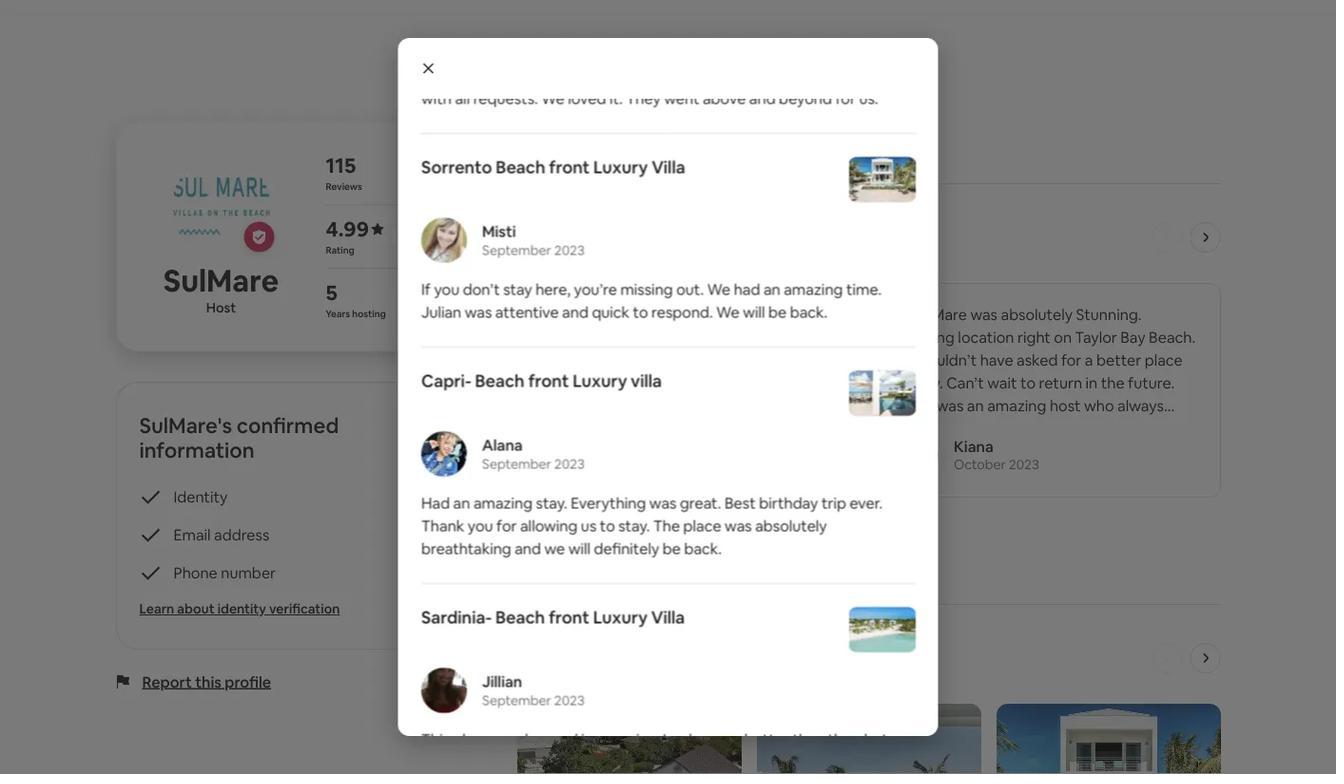 Task type: describe. For each thing, give the bounding box(es) containing it.
our
[[737, 66, 764, 86]]

birthday
[[759, 494, 818, 513]]

and down even
[[729, 754, 755, 773]]

don't
[[462, 280, 499, 300]]

october
[[953, 456, 1005, 474]]

with
[[421, 89, 451, 108]]

front for capri-
[[528, 370, 568, 392]]

number
[[221, 563, 276, 583]]

went
[[663, 89, 699, 108]]

was left as
[[756, 305, 783, 324]]

turks
[[605, 124, 642, 144]]

honeymoon!
[[726, 43, 814, 63]]

phone
[[174, 563, 217, 583]]

so
[[832, 66, 848, 86]]

sardinia- beach front luxury villa
[[421, 607, 684, 629]]

right
[[1017, 328, 1050, 347]]

had an amazing stay. everything was great. best birthday trip ever. thank you for allowing us to stay. the place was absolutely breathtaking and we will definitely be back.
[[421, 494, 882, 559]]

this inside this place was beyond impressive.  looks even better than the photos. my best friend and i stayed here for 6 nights and didn't want to leave
[[421, 731, 449, 750]]

"…our
[[537, 305, 578, 324]]

beyond inside this place was beyond impressive.  looks even better than the photos. my best friend and i stayed here for 6 nights and didn't want to leave
[[524, 731, 578, 750]]

want
[[803, 754, 838, 773]]

who
[[1084, 396, 1114, 416]]

will inside the "if you don't stay here, you're missing out. we had an amazing time. julian was attentive and quick to respond. we will be back."
[[742, 303, 765, 322]]

email
[[174, 525, 211, 545]]

you inside had an amazing stay. everything was great. best birthday trip ever. thank you for allowing us to stay. the place was absolutely breathtaking and we will definitely be back.
[[467, 517, 493, 536]]

taylor
[[1075, 328, 1117, 347]]

trip inside had an amazing stay. everything was great. best birthday trip ever. thank you for allowing us to stay. the place was absolutely breathtaking and we will definitely be back.
[[821, 494, 846, 513]]

for inside this place was beyond impressive.  looks even better than the photos. my best friend and i stayed here for 6 nights and didn't want to leave
[[647, 754, 667, 773]]

asked
[[1016, 350, 1057, 370]]

my
[[421, 754, 441, 773]]

kiana october 2023
[[953, 437, 1039, 474]]

was up very
[[614, 305, 641, 324]]

place inside ""…our stay was excellent, place was as described very clean great location to relax!…"
[[715, 305, 753, 324]]

2023 for capri- beach front luxury villa
[[554, 455, 584, 473]]

reviews
[[326, 180, 362, 193]]

luxury villa for sardinia- beach front luxury villa
[[593, 607, 684, 629]]

and left i
[[525, 754, 551, 773]]

to down amazing
[[892, 373, 908, 393]]

highly
[[817, 43, 861, 63]]

was left the great.
[[649, 494, 676, 513]]

misti
[[482, 222, 515, 242]]

relax!…
[[537, 350, 585, 370]]

us.
[[859, 89, 878, 108]]

amazing inside the "if you don't stay here, you're missing out. we had an amazing time. julian was attentive and quick to respond. we will be back."
[[783, 280, 842, 300]]

2 horizontal spatial in
[[1085, 373, 1097, 393]]

1 horizontal spatial a
[[1183, 419, 1191, 438]]

sorrento
[[421, 156, 492, 178]]

luxury villa
[[572, 370, 661, 392]]

we
[[544, 540, 565, 559]]

nights
[[682, 754, 726, 773]]

ever.
[[849, 494, 882, 513]]

attentive
[[495, 303, 558, 322]]

stayed
[[561, 754, 608, 773]]

and inside the "if you don't stay here, you're missing out. we had an amazing time. julian was attentive and quick to respond. we will be back."
[[562, 303, 588, 322]]

115 reviews
[[326, 152, 362, 193]]

wait
[[987, 373, 1017, 393]]

piece
[[553, 43, 591, 63]]

for inside had an amazing stay. everything was great. best birthday trip ever. thank you for allowing us to stay. the place was absolutely breathtaking and we will definitely be back.
[[496, 517, 516, 536]]

clean
[[644, 328, 681, 347]]

4.99
[[326, 215, 369, 242]]

we down the had
[[716, 303, 739, 322]]

learn
[[139, 601, 174, 618]]

quick
[[591, 303, 629, 322]]

didn't
[[759, 754, 799, 773]]

identity
[[174, 487, 228, 507]]

host
[[206, 299, 236, 316]]

september for capri-
[[482, 455, 551, 473]]

1 vertical spatial stay.
[[535, 494, 567, 513]]

julian inside the "…sul mare was absolutely stunning. amazing location right on taylor bay beach. we couldn't have asked for a better place to stay. can't wait to return in the future. julian was an amazing host who always answered promptly. this trip truly felt like a dream in paradise!…
[[892, 396, 933, 416]]

beautiful,
[[552, 66, 618, 86]]

jillian user profile image
[[421, 668, 466, 714]]

was inside the most amazing piece of paradise for our honeymoon! highly recommend!! very beautiful, well maintained. our host was so helpful with all requests. we loved it. they went above and beyond for us.
[[802, 66, 829, 86]]

paradise
[[613, 43, 673, 63]]

everything
[[570, 494, 646, 513]]

can't
[[946, 373, 984, 393]]

and inside the most amazing piece of paradise for our honeymoon! highly recommend!! very beautiful, well maintained. our host was so helpful with all requests. we loved it. they went above and beyond for us.
[[749, 89, 775, 108]]

caicos islands
[[675, 124, 773, 144]]

better inside the "…sul mare was absolutely stunning. amazing location right on taylor bay beach. we couldn't have asked for a better place to stay. can't wait to return in the future. julian was an amazing host who always answered promptly. this trip truly felt like a dream in paradise!…
[[1096, 350, 1141, 370]]

115 reviews dialog
[[398, 0, 938, 775]]

felt
[[1129, 419, 1153, 438]]

paradise!…
[[957, 442, 1031, 461]]

stunning.
[[1075, 305, 1141, 324]]

even
[[707, 731, 740, 750]]

reviews inside button
[[623, 534, 678, 553]]

show more reviews
[[540, 534, 678, 553]]

alana
[[482, 436, 522, 455]]

to inside the "if you don't stay here, you're missing out. we had an amazing time. julian was attentive and quick to respond. we will be back."
[[632, 303, 648, 322]]

this place was beyond impressive.  looks even better than the photos. my best friend and i stayed here for 6 nights and didn't want to leave
[[421, 731, 908, 775]]

place inside had an amazing stay. everything was great. best birthday trip ever. thank you for allowing us to stay. the place was absolutely breathtaking and we will definitely be back.
[[683, 517, 721, 536]]

sulmare's reviews
[[517, 224, 689, 251]]

september for sardinia-
[[482, 692, 551, 709]]

"…our stay was excellent, place was as described very clean great location to relax!…
[[537, 305, 802, 370]]

report this profile button
[[142, 673, 271, 692]]

amazing inside the most amazing piece of paradise for our honeymoon! highly recommend!! very beautiful, well maintained. our host was so helpful with all requests. we loved it. they went above and beyond for us.
[[490, 43, 549, 63]]

jillian
[[482, 673, 522, 692]]

very
[[610, 328, 641, 347]]

friend
[[480, 754, 521, 773]]

the most amazing piece of paradise for our honeymoon! highly recommend!! very beautiful, well maintained. our host was so helpful with all requests. we loved it. they went above and beyond for us.
[[421, 43, 899, 108]]

show more reviews button
[[517, 521, 701, 567]]

absolutely inside had an amazing stay. everything was great. best birthday trip ever. thank you for allowing us to stay. the place was absolutely breathtaking and we will definitely be back.
[[755, 517, 827, 536]]

the inside had an amazing stay. everything was great. best birthday trip ever. thank you for allowing us to stay. the place was absolutely breathtaking and we will definitely be back.
[[653, 517, 680, 536]]

an inside had an amazing stay. everything was great. best birthday trip ever. thank you for allowing us to stay. the place was absolutely breathtaking and we will definitely be back.
[[453, 494, 470, 513]]

"…sul
[[892, 305, 928, 324]]

promptly.
[[964, 419, 1031, 438]]

stay inside the "if you don't stay here, you're missing out. we had an amazing time. julian was attentive and quick to respond. we will be back."
[[503, 280, 532, 300]]

above
[[702, 89, 745, 108]]

6
[[670, 754, 679, 773]]

for left us.
[[835, 89, 855, 108]]

address
[[214, 525, 269, 545]]

requests.
[[473, 89, 537, 108]]

we inside the most amazing piece of paradise for our honeymoon! highly recommend!! very beautiful, well maintained. our host was so helpful with all requests. we loved it. they went above and beyond for us.
[[541, 89, 564, 108]]

impressive.
[[581, 731, 659, 750]]

absolutely inside the "…sul mare was absolutely stunning. amazing location right on taylor bay beach. we couldn't have asked for a better place to stay. can't wait to return in the future. julian was an amazing host who always answered promptly. this trip truly felt like a dream in paradise!…
[[1000, 305, 1072, 324]]

you're
[[573, 280, 617, 300]]

report
[[142, 673, 192, 692]]

time.
[[846, 280, 881, 300]]

looks
[[662, 731, 703, 750]]

sardinia-
[[421, 607, 491, 629]]

the inside the "…sul mare was absolutely stunning. amazing location right on taylor bay beach. we couldn't have asked for a better place to stay. can't wait to return in the future. julian was an amazing host who always answered promptly. this trip truly felt like a dream in paradise!…
[[1100, 373, 1124, 393]]

location inside the "…sul mare was absolutely stunning. amazing location right on taylor bay beach. we couldn't have asked for a better place to stay. can't wait to return in the future. julian was an amazing host who always answered promptly. this trip truly felt like a dream in paradise!…
[[957, 328, 1014, 347]]

jillian september 2023
[[482, 673, 584, 709]]

beach.
[[1148, 328, 1195, 347]]



Task type: locate. For each thing, give the bounding box(es) containing it.
september up allowing
[[482, 455, 551, 473]]

an inside the "…sul mare was absolutely stunning. amazing location right on taylor bay beach. we couldn't have asked for a better place to stay. can't wait to return in the future. julian was an amazing host who always answered promptly. this trip truly felt like a dream in paradise!…
[[966, 396, 983, 416]]

in down answered
[[941, 442, 953, 461]]

email address
[[174, 525, 269, 545]]

0 horizontal spatial host
[[767, 66, 798, 86]]

the up who
[[1100, 373, 1124, 393]]

and left we
[[514, 540, 541, 559]]

and right turks
[[646, 124, 672, 144]]

in right lives
[[589, 124, 601, 144]]

luxury villa for sorrento beach front luxury villa
[[593, 156, 685, 178]]

better down bay
[[1096, 350, 1141, 370]]

misti september 2023
[[482, 222, 584, 259]]

place
[[715, 305, 753, 324], [1144, 350, 1182, 370], [683, 517, 721, 536], [453, 731, 491, 750]]

kiana
[[953, 437, 993, 456]]

if you don't stay here, you're missing out. we had an amazing time. julian was attentive and quick to respond. we will be back.
[[421, 280, 881, 322]]

0 vertical spatial will
[[742, 303, 765, 322]]

host down return
[[1049, 396, 1080, 416]]

0 vertical spatial september
[[482, 242, 551, 259]]

the left most
[[421, 43, 448, 63]]

amazing inside the "…sul mare was absolutely stunning. amazing location right on taylor bay beach. we couldn't have asked for a better place to stay. can't wait to return in the future. julian was an amazing host who always answered promptly. this trip truly felt like a dream in paradise!…
[[987, 396, 1046, 416]]

0 vertical spatial luxury villa
[[593, 156, 685, 178]]

september up friend
[[482, 692, 551, 709]]

0 horizontal spatial location
[[726, 328, 782, 347]]

the inside the most amazing piece of paradise for our honeymoon! highly recommend!! very beautiful, well maintained. our host was so helpful with all requests. we loved it. they went above and beyond for us.
[[421, 43, 448, 63]]

show
[[540, 534, 579, 553]]

host
[[767, 66, 798, 86], [1049, 396, 1080, 416]]

2023 inside kiana october 2023
[[1008, 456, 1039, 474]]

1 vertical spatial an
[[966, 396, 983, 416]]

0 horizontal spatial the
[[421, 43, 448, 63]]

1 horizontal spatial julian
[[892, 396, 933, 416]]

and up described in the left of the page
[[562, 303, 588, 322]]

0 vertical spatial trip
[[1066, 419, 1091, 438]]

best
[[445, 754, 476, 773]]

you inside the "if you don't stay here, you're missing out. we had an amazing time. julian was attentive and quick to respond. we will be back."
[[434, 280, 459, 300]]

1 vertical spatial host
[[1049, 396, 1080, 416]]

better inside this place was beyond impressive.  looks even better than the photos. my best friend and i stayed here for 6 nights and didn't want to leave
[[744, 731, 789, 750]]

absolutely down birthday
[[755, 517, 827, 536]]

september inside 'jillian september 2023'
[[482, 692, 551, 709]]

julian up answered
[[892, 396, 933, 416]]

2 luxury villa from the top
[[593, 607, 684, 629]]

back. inside the "if you don't stay here, you're missing out. we had an amazing time. julian was attentive and quick to respond. we will be back."
[[789, 303, 827, 322]]

2 vertical spatial front
[[548, 607, 589, 629]]

1 horizontal spatial host
[[1049, 396, 1080, 416]]

capri- beach front luxury villa
[[421, 370, 661, 392]]

had
[[421, 494, 449, 513]]

verification
[[269, 601, 340, 618]]

be inside had an amazing stay. everything was great. best birthday trip ever. thank you for allowing us to stay. the place was absolutely breathtaking and we will definitely be back.
[[662, 540, 680, 559]]

daniel user profile image
[[537, 433, 582, 478], [537, 433, 582, 478]]

to inside this place was beyond impressive.  looks even better than the photos. my best friend and i stayed here for 6 nights and didn't want to leave
[[841, 754, 856, 773]]

amazing up as
[[783, 280, 842, 300]]

was down best
[[724, 517, 751, 536]]

the down the great.
[[653, 517, 680, 536]]

more
[[582, 534, 620, 553]]

1 vertical spatial september
[[482, 455, 551, 473]]

amazing up very
[[490, 43, 549, 63]]

like
[[1156, 419, 1180, 438]]

0 vertical spatial julian
[[421, 303, 461, 322]]

here,
[[535, 280, 570, 300]]

to down missing
[[632, 303, 648, 322]]

1 luxury villa from the top
[[593, 156, 685, 178]]

place down the had
[[715, 305, 753, 324]]

lives in turks and caicos islands
[[551, 124, 773, 144]]

0 horizontal spatial the
[[827, 731, 851, 750]]

host inside the most amazing piece of paradise for our honeymoon! highly recommend!! very beautiful, well maintained. our host was so helpful with all requests. we loved it. they went above and beyond for us.
[[767, 66, 798, 86]]

recommend!!
[[421, 66, 514, 86]]

a right like at the right bottom of the page
[[1183, 419, 1191, 438]]

1 horizontal spatial better
[[1096, 350, 1141, 370]]

1 horizontal spatial back.
[[789, 303, 827, 322]]

0 horizontal spatial stay
[[503, 280, 532, 300]]

sardinia- beach front luxury villa image
[[849, 608, 915, 653], [849, 608, 915, 653]]

will down the had
[[742, 303, 765, 322]]

to down "asked"
[[1020, 373, 1035, 393]]

place down the beach.
[[1144, 350, 1182, 370]]

amazing down wait
[[987, 396, 1046, 416]]

1 september from the top
[[482, 242, 551, 259]]

we inside the "…sul mare was absolutely stunning. amazing location right on taylor bay beach. we couldn't have asked for a better place to stay. can't wait to return in the future. julian was an amazing host who always answered promptly. this trip truly felt like a dream in paradise!…
[[892, 350, 916, 370]]

was inside this place was beyond impressive.  looks even better than the photos. my best friend and i stayed here for 6 nights and didn't want to leave
[[494, 731, 521, 750]]

stay up attentive at the left
[[503, 280, 532, 300]]

always
[[1117, 396, 1163, 416]]

0 horizontal spatial julian
[[421, 303, 461, 322]]

location up the "have"
[[957, 328, 1014, 347]]

beyond inside the most amazing piece of paradise for our honeymoon! highly recommend!! very beautiful, well maintained. our host was so helpful with all requests. we loved it. they went above and beyond for us.
[[778, 89, 832, 108]]

sulmare host
[[163, 262, 279, 316]]

it.
[[609, 89, 622, 108]]

0 horizontal spatial stay.
[[535, 494, 567, 513]]

0 horizontal spatial you
[[434, 280, 459, 300]]

on
[[1053, 328, 1071, 347]]

have
[[980, 350, 1013, 370]]

stay. up allowing
[[535, 494, 567, 513]]

and down "our"
[[749, 89, 775, 108]]

phone number
[[174, 563, 276, 583]]

rating
[[326, 244, 355, 256]]

1 vertical spatial front
[[528, 370, 568, 392]]

reviews up missing
[[614, 224, 689, 251]]

beach right capri-
[[474, 370, 524, 392]]

answered
[[892, 419, 961, 438]]

to right want
[[841, 754, 856, 773]]

luxury villa down turks
[[593, 156, 685, 178]]

1 vertical spatial absolutely
[[755, 517, 827, 536]]

0 vertical spatial an
[[763, 280, 780, 300]]

sorrento beach front luxury villa image
[[849, 157, 915, 203], [849, 157, 915, 203]]

luxury villa down definitely in the left bottom of the page
[[593, 607, 684, 629]]

sulmare user profile image
[[172, 157, 271, 256], [172, 157, 271, 256]]

2023 up here,
[[554, 242, 584, 259]]

our
[[700, 43, 723, 63]]

amazing up allowing
[[473, 494, 532, 513]]

0 vertical spatial the
[[421, 43, 448, 63]]

0 vertical spatial a
[[1084, 350, 1093, 370]]

2 vertical spatial beach
[[495, 607, 545, 629]]

place down the great.
[[683, 517, 721, 536]]

trip down who
[[1066, 419, 1091, 438]]

learn about identity verification
[[139, 601, 340, 618]]

julian down if
[[421, 303, 461, 322]]

missing
[[620, 280, 672, 300]]

2023 right october
[[1008, 456, 1039, 474]]

1 horizontal spatial absolutely
[[1000, 305, 1072, 324]]

september for sorrento
[[482, 242, 551, 259]]

we left the had
[[707, 280, 730, 300]]

the up want
[[827, 731, 851, 750]]

0 vertical spatial back.
[[789, 303, 827, 322]]

dream
[[892, 442, 938, 461]]

place inside this place was beyond impressive.  looks even better than the photos. my best friend and i stayed here for 6 nights and didn't want to leave
[[453, 731, 491, 750]]

back. inside had an amazing stay. everything was great. best birthday trip ever. thank you for allowing us to stay. the place was absolutely breathtaking and we will definitely be back.
[[684, 540, 721, 559]]

2 vertical spatial in
[[941, 442, 953, 461]]

0 vertical spatial front
[[548, 156, 589, 178]]

0 vertical spatial the
[[1100, 373, 1124, 393]]

years
[[326, 308, 350, 320]]

stay. down couldn't
[[911, 373, 942, 393]]

julian inside the "if you don't stay here, you're missing out. we had an amazing time. julian was attentive and quick to respond. we will be back."
[[421, 303, 461, 322]]

1 horizontal spatial the
[[1100, 373, 1124, 393]]

an right the had
[[763, 280, 780, 300]]

was
[[802, 66, 829, 86], [464, 303, 491, 322], [614, 305, 641, 324], [756, 305, 783, 324], [970, 305, 997, 324], [936, 396, 963, 416], [649, 494, 676, 513], [724, 517, 751, 536], [494, 731, 521, 750]]

0 vertical spatial absolutely
[[1000, 305, 1072, 324]]

0 vertical spatial in
[[589, 124, 601, 144]]

be right definitely in the left bottom of the page
[[662, 540, 680, 559]]

beach for sardinia-
[[495, 607, 545, 629]]

1 vertical spatial trip
[[821, 494, 846, 513]]

reviews right more
[[623, 534, 678, 553]]

the inside this place was beyond impressive.  looks even better than the photos. my best friend and i stayed here for 6 nights and didn't want to leave
[[827, 731, 851, 750]]

we down amazing
[[892, 350, 916, 370]]

a down taylor
[[1084, 350, 1093, 370]]

beach for sorrento
[[495, 156, 545, 178]]

0 horizontal spatial a
[[1084, 350, 1093, 370]]

1 horizontal spatial you
[[467, 517, 493, 536]]

an down can't
[[966, 396, 983, 416]]

julian
[[421, 303, 461, 322], [892, 396, 933, 416]]

for left 6
[[647, 754, 667, 773]]

location inside ""…our stay was excellent, place was as described very clean great location to relax!…"
[[726, 328, 782, 347]]

1 horizontal spatial this
[[1034, 419, 1063, 438]]

most
[[451, 43, 487, 63]]

1 horizontal spatial will
[[742, 303, 765, 322]]

0 horizontal spatial be
[[662, 540, 680, 559]]

kiana user profile image
[[892, 433, 938, 478], [892, 433, 938, 478]]

0 vertical spatial stay
[[503, 280, 532, 300]]

1 vertical spatial a
[[1183, 419, 1191, 438]]

0 horizontal spatial in
[[589, 124, 601, 144]]

this down return
[[1034, 419, 1063, 438]]

of
[[595, 43, 609, 63]]

1 vertical spatial will
[[568, 540, 590, 559]]

0 horizontal spatial will
[[568, 540, 590, 559]]

2 horizontal spatial an
[[966, 396, 983, 416]]

stay inside ""…our stay was excellent, place was as described very clean great location to relax!…"
[[581, 305, 610, 324]]

in up who
[[1085, 373, 1097, 393]]

alana user profile image
[[421, 432, 466, 477], [421, 432, 466, 477]]

well
[[622, 66, 649, 86]]

1 vertical spatial this
[[421, 731, 449, 750]]

0 vertical spatial reviews
[[614, 224, 689, 251]]

1 vertical spatial back.
[[684, 540, 721, 559]]

0 vertical spatial host
[[767, 66, 798, 86]]

to inside ""…our stay was excellent, place was as described very clean great location to relax!…"
[[785, 328, 801, 347]]

1 horizontal spatial stay.
[[618, 517, 649, 536]]

was down don't
[[464, 303, 491, 322]]

described
[[537, 328, 607, 347]]

2023 inside alana september 2023
[[554, 455, 584, 473]]

1 location from the left
[[726, 328, 782, 347]]

0 vertical spatial be
[[768, 303, 786, 322]]

september
[[482, 242, 551, 259], [482, 455, 551, 473], [482, 692, 551, 709]]

reviews
[[614, 224, 689, 251], [623, 534, 678, 553]]

front down lives
[[548, 156, 589, 178]]

definitely
[[593, 540, 659, 559]]

2023 inside misti september 2023
[[554, 242, 584, 259]]

2023 for sorrento beach front luxury villa
[[554, 242, 584, 259]]

1 vertical spatial reviews
[[623, 534, 678, 553]]

0 horizontal spatial back.
[[684, 540, 721, 559]]

lives
[[551, 124, 586, 144]]

if
[[421, 280, 430, 300]]

excellent,
[[644, 305, 711, 324]]

beyond up i
[[524, 731, 578, 750]]

us
[[580, 517, 596, 536]]

front down described in the left of the page
[[528, 370, 568, 392]]

2 vertical spatial an
[[453, 494, 470, 513]]

0 horizontal spatial better
[[744, 731, 789, 750]]

had
[[733, 280, 760, 300]]

0 vertical spatial this
[[1034, 419, 1063, 438]]

place up best
[[453, 731, 491, 750]]

2 location from the left
[[957, 328, 1014, 347]]

was down can't
[[936, 396, 963, 416]]

you up breathtaking
[[467, 517, 493, 536]]

trip left ever.
[[821, 494, 846, 513]]

september up don't
[[482, 242, 551, 259]]

will
[[742, 303, 765, 322], [568, 540, 590, 559]]

1 vertical spatial you
[[467, 517, 493, 536]]

trip
[[1066, 419, 1091, 438], [821, 494, 846, 513]]

mare
[[931, 305, 966, 324]]

0 horizontal spatial beyond
[[524, 731, 578, 750]]

to right us
[[599, 517, 615, 536]]

will down us
[[568, 540, 590, 559]]

stay down "you're"
[[581, 305, 610, 324]]

0 horizontal spatial an
[[453, 494, 470, 513]]

0 horizontal spatial trip
[[821, 494, 846, 513]]

sorrento beach front luxury villa
[[421, 156, 685, 178]]

3 september from the top
[[482, 692, 551, 709]]

thank
[[421, 517, 464, 536]]

0 horizontal spatial this
[[421, 731, 449, 750]]

1 horizontal spatial stay
[[581, 305, 610, 324]]

2 september from the top
[[482, 455, 551, 473]]

1 horizontal spatial trip
[[1066, 419, 1091, 438]]

information
[[139, 437, 255, 464]]

115
[[326, 152, 356, 179]]

beach right sorrento
[[495, 156, 545, 178]]

for
[[676, 43, 696, 63], [835, 89, 855, 108], [1061, 350, 1081, 370], [496, 517, 516, 536], [647, 754, 667, 773]]

0 horizontal spatial absolutely
[[755, 517, 827, 536]]

stay
[[503, 280, 532, 300], [581, 305, 610, 324]]

1 horizontal spatial beyond
[[778, 89, 832, 108]]

report this profile
[[142, 673, 271, 692]]

best
[[724, 494, 755, 513]]

will inside had an amazing stay. everything was great. best birthday trip ever. thank you for allowing us to stay. the place was absolutely breathtaking and we will definitely be back.
[[568, 540, 590, 559]]

this up the my in the bottom left of the page
[[421, 731, 449, 750]]

was up friend
[[494, 731, 521, 750]]

we down very
[[541, 89, 564, 108]]

0 vertical spatial beyond
[[778, 89, 832, 108]]

host inside the "…sul mare was absolutely stunning. amazing location right on taylor bay beach. we couldn't have asked for a better place to stay. can't wait to return in the future. julian was an amazing host who always answered promptly. this trip truly felt like a dream in paradise!…
[[1049, 396, 1080, 416]]

stay. up definitely in the left bottom of the page
[[618, 517, 649, 536]]

profile element
[[691, 0, 1260, 12]]

better
[[1096, 350, 1141, 370], [744, 731, 789, 750]]

1 vertical spatial beyond
[[524, 731, 578, 750]]

september inside alana september 2023
[[482, 455, 551, 473]]

1 vertical spatial better
[[744, 731, 789, 750]]

1 vertical spatial julian
[[892, 396, 933, 416]]

very
[[517, 66, 549, 86]]

profile
[[225, 673, 271, 692]]

0 vertical spatial stay.
[[911, 373, 942, 393]]

better up didn't
[[744, 731, 789, 750]]

1 horizontal spatial in
[[941, 442, 953, 461]]

was right mare
[[970, 305, 997, 324]]

front
[[548, 156, 589, 178], [528, 370, 568, 392], [548, 607, 589, 629]]

2023 inside 'jillian september 2023'
[[554, 692, 584, 709]]

and inside had an amazing stay. everything was great. best birthday trip ever. thank you for allowing us to stay. the place was absolutely breathtaking and we will definitely be back.
[[514, 540, 541, 559]]

2023 for sardinia- beach front luxury villa
[[554, 692, 584, 709]]

trip inside the "…sul mare was absolutely stunning. amazing location right on taylor bay beach. we couldn't have asked for a better place to stay. can't wait to return in the future. julian was an amazing host who always answered promptly. this trip truly felt like a dream in paradise!…
[[1066, 419, 1091, 438]]

1 vertical spatial in
[[1085, 373, 1097, 393]]

september inside misti september 2023
[[482, 242, 551, 259]]

front down we
[[548, 607, 589, 629]]

to inside had an amazing stay. everything was great. best birthday trip ever. thank you for allowing us to stay. the place was absolutely breathtaking and we will definitely be back.
[[599, 517, 615, 536]]

absolutely up the right
[[1000, 305, 1072, 324]]

identity
[[217, 601, 266, 618]]

1 vertical spatial stay
[[581, 305, 610, 324]]

2023 up the everything
[[554, 455, 584, 473]]

host down honeymoon!
[[767, 66, 798, 86]]

this inside the "…sul mare was absolutely stunning. amazing location right on taylor bay beach. we couldn't have asked for a better place to stay. can't wait to return in the future. julian was an amazing host who always answered promptly. this trip truly felt like a dream in paradise!…
[[1034, 419, 1063, 438]]

was left so
[[802, 66, 829, 86]]

for down on
[[1061, 350, 1081, 370]]

beyond down highly
[[778, 89, 832, 108]]

1 vertical spatial the
[[827, 731, 851, 750]]

1 vertical spatial be
[[662, 540, 680, 559]]

5
[[326, 279, 337, 306]]

stay.
[[911, 373, 942, 393], [535, 494, 567, 513], [618, 517, 649, 536]]

capri- beach front luxury villa image
[[849, 371, 915, 416], [849, 371, 915, 416]]

2 vertical spatial stay.
[[618, 517, 649, 536]]

to down as
[[785, 328, 801, 347]]

helpful
[[852, 66, 899, 86]]

amazing inside had an amazing stay. everything was great. best birthday trip ever. thank you for allowing us to stay. the place was absolutely breathtaking and we will definitely be back.
[[473, 494, 532, 513]]

beach for capri-
[[474, 370, 524, 392]]

jillian user profile image
[[421, 668, 466, 714]]

front for sardinia-
[[548, 607, 589, 629]]

sulmare
[[163, 262, 279, 301]]

about
[[177, 601, 215, 618]]

be inside the "if you don't stay here, you're missing out. we had an amazing time. julian was attentive and quick to respond. we will be back."
[[768, 303, 786, 322]]

1 vertical spatial luxury villa
[[593, 607, 684, 629]]

was inside the "if you don't stay here, you're missing out. we had an amazing time. julian was attentive and quick to respond. we will be back."
[[464, 303, 491, 322]]

for left allowing
[[496, 517, 516, 536]]

front for sorrento
[[548, 156, 589, 178]]

this
[[195, 673, 221, 692]]

misti user profile image
[[421, 218, 466, 263], [421, 218, 466, 263]]

1 vertical spatial beach
[[474, 370, 524, 392]]

bay
[[1120, 328, 1145, 347]]

for inside the "…sul mare was absolutely stunning. amazing location right on taylor bay beach. we couldn't have asked for a better place to stay. can't wait to return in the future. julian was an amazing host who always answered promptly. this trip truly felt like a dream in paradise!…
[[1061, 350, 1081, 370]]

1 vertical spatial the
[[653, 517, 680, 536]]

1 horizontal spatial location
[[957, 328, 1014, 347]]

for up maintained. on the top
[[676, 43, 696, 63]]

verified host image
[[252, 230, 267, 245]]

2023 up i
[[554, 692, 584, 709]]

stay. inside the "…sul mare was absolutely stunning. amazing location right on taylor bay beach. we couldn't have asked for a better place to stay. can't wait to return in the future. julian was an amazing host who always answered promptly. this trip truly felt like a dream in paradise!…
[[911, 373, 942, 393]]

here
[[612, 754, 643, 773]]

1 horizontal spatial be
[[768, 303, 786, 322]]

be left as
[[768, 303, 786, 322]]

0 vertical spatial better
[[1096, 350, 1141, 370]]

0 vertical spatial you
[[434, 280, 459, 300]]

beach
[[495, 156, 545, 178], [474, 370, 524, 392], [495, 607, 545, 629]]

an inside the "if you don't stay here, you're missing out. we had an amazing time. julian was attentive and quick to respond. we will be back."
[[763, 280, 780, 300]]

you
[[434, 280, 459, 300], [467, 517, 493, 536]]

learn about identity verification button
[[139, 600, 417, 619]]

photos.
[[854, 731, 907, 750]]

this
[[1034, 419, 1063, 438], [421, 731, 449, 750]]

1 horizontal spatial the
[[653, 517, 680, 536]]

place inside the "…sul mare was absolutely stunning. amazing location right on taylor bay beach. we couldn't have asked for a better place to stay. can't wait to return in the future. julian was an amazing host who always answered promptly. this trip truly felt like a dream in paradise!…
[[1144, 350, 1182, 370]]

you right if
[[434, 280, 459, 300]]

beach right sardinia-
[[495, 607, 545, 629]]

0 vertical spatial beach
[[495, 156, 545, 178]]

an right had on the left bottom
[[453, 494, 470, 513]]

2 horizontal spatial stay.
[[911, 373, 942, 393]]

2 vertical spatial september
[[482, 692, 551, 709]]

location down the had
[[726, 328, 782, 347]]

respond.
[[651, 303, 713, 322]]

1 horizontal spatial an
[[763, 280, 780, 300]]



Task type: vqa. For each thing, say whether or not it's contained in the screenshot.
Add interests and sports
no



